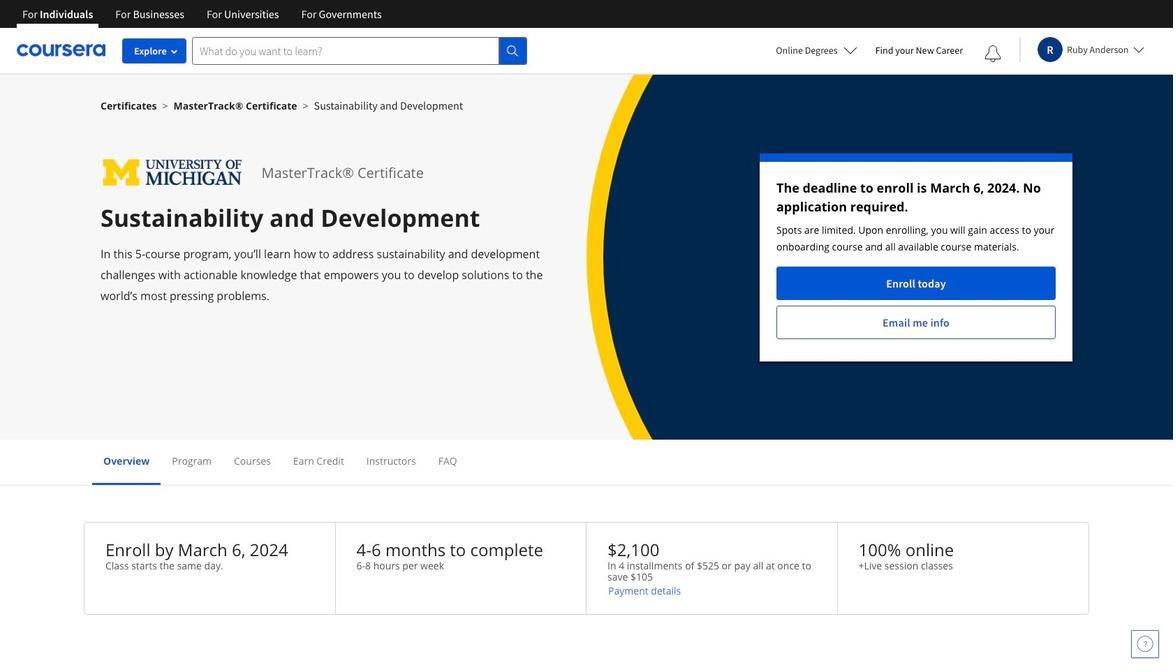 Task type: describe. For each thing, give the bounding box(es) containing it.
certificate menu element
[[92, 440, 1081, 485]]

university of michigan image
[[101, 154, 245, 192]]

banner navigation
[[11, 0, 393, 28]]



Task type: locate. For each thing, give the bounding box(es) containing it.
None search field
[[192, 37, 527, 65]]

help center image
[[1137, 636, 1154, 653]]

What do you want to learn? text field
[[192, 37, 499, 65]]

coursera image
[[17, 39, 105, 62]]

status
[[760, 154, 1073, 362]]



Task type: vqa. For each thing, say whether or not it's contained in the screenshot.
'Coursera' image
yes



